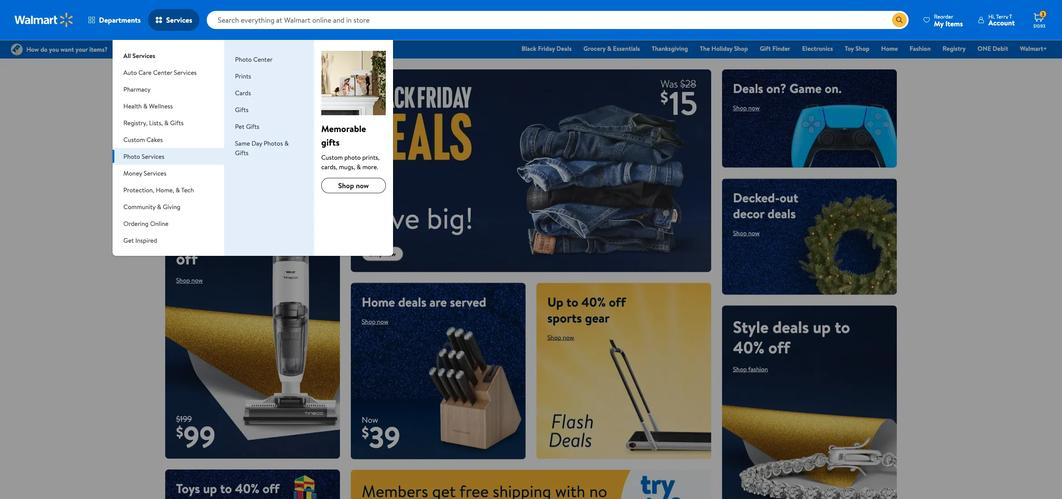 Task type: locate. For each thing, give the bounding box(es) containing it.
to inside style deals up to 40% off
[[835, 316, 851, 338]]

money
[[123, 169, 142, 178]]

& left tech
[[176, 186, 180, 194]]

$
[[176, 422, 183, 442], [362, 423, 369, 443]]

protection, home, & tech
[[123, 186, 194, 194]]

photo for photo services
[[123, 152, 140, 161]]

shop now for high tech gifts, huge savings
[[176, 119, 203, 128]]

deals left on?
[[734, 79, 764, 97]]

& right photos
[[285, 139, 289, 148]]

center inside auto care center services dropdown button
[[153, 68, 172, 77]]

shop now for deals on? game on.
[[734, 104, 760, 112]]

out
[[780, 189, 799, 206]]

pet gifts
[[235, 122, 260, 131]]

$ inside $199 $ 99
[[176, 422, 183, 442]]

debit
[[993, 44, 1009, 53]]

registry,
[[123, 118, 148, 127]]

photo up prints link
[[235, 55, 252, 64]]

ordering online
[[123, 219, 169, 228]]

2 horizontal spatial 40%
[[734, 336, 765, 359]]

sports
[[548, 309, 582, 327]]

2 vertical spatial home
[[362, 293, 395, 311]]

gifts down same
[[235, 148, 249, 157]]

get inspired button
[[113, 232, 224, 249]]

grocery
[[584, 44, 606, 53]]

health
[[123, 102, 142, 110]]

now for home deals are served
[[377, 317, 389, 326]]

1 vertical spatial up
[[813, 316, 831, 338]]

deals inside decked-out decor deals
[[768, 205, 796, 222]]

photo up money
[[123, 152, 140, 161]]

2 horizontal spatial home
[[882, 44, 899, 53]]

shop now link for home deals are served
[[362, 317, 389, 326]]

0 vertical spatial photo
[[235, 55, 252, 64]]

0 vertical spatial center
[[253, 55, 273, 64]]

up
[[176, 227, 194, 250], [813, 316, 831, 338], [203, 480, 217, 498]]

&
[[608, 44, 612, 53], [143, 102, 148, 110], [164, 118, 169, 127], [285, 139, 289, 148], [357, 162, 361, 171], [176, 186, 180, 194], [157, 202, 161, 211]]

1 vertical spatial photo
[[123, 152, 140, 161]]

shop
[[735, 44, 748, 53], [856, 44, 870, 53], [734, 104, 747, 112], [176, 119, 190, 128], [338, 181, 354, 191], [734, 229, 747, 238], [369, 250, 383, 259], [176, 276, 190, 285], [362, 317, 376, 326], [548, 333, 562, 342], [734, 365, 747, 374]]

services for all services
[[132, 51, 155, 60]]

Search search field
[[207, 11, 909, 29]]

black friday deals link
[[518, 44, 576, 53]]

1 vertical spatial custom
[[322, 153, 343, 162]]

gifts down 'health & wellness' dropdown button
[[170, 118, 184, 127]]

decor
[[734, 205, 765, 222]]

services up protection, home, & tech
[[144, 169, 167, 178]]

walmart+ link
[[1017, 44, 1052, 53]]

1 vertical spatial deals
[[734, 79, 764, 97]]

terry
[[997, 12, 1009, 20]]

cards,
[[322, 162, 338, 171]]

shop now
[[734, 104, 760, 112], [176, 119, 203, 128], [338, 181, 369, 191], [734, 229, 760, 238], [369, 250, 396, 259], [176, 276, 203, 285], [362, 317, 389, 326], [548, 333, 575, 342]]

0 vertical spatial up
[[176, 227, 194, 250]]

deals
[[768, 205, 796, 222], [223, 206, 259, 229], [398, 293, 427, 311], [773, 316, 810, 338]]

center
[[253, 55, 273, 64], [153, 68, 172, 77]]

are
[[430, 293, 447, 311]]

up inside home deals up to 30% off
[[176, 227, 194, 250]]

1 horizontal spatial home
[[362, 293, 395, 311]]

to inside home deals up to 30% off
[[198, 227, 213, 250]]

community & giving
[[123, 202, 181, 211]]

shop now link for up to 40% off sports gear
[[548, 333, 575, 342]]

& inside dropdown button
[[176, 186, 180, 194]]

home deals are served
[[362, 293, 487, 311]]

deals inside home deals up to 30% off
[[223, 206, 259, 229]]

photo center
[[235, 55, 273, 64]]

decked-
[[734, 189, 780, 206]]

registry, lists, & gifts
[[123, 118, 184, 127]]

shop now link for high tech gifts, huge savings
[[176, 119, 203, 128]]

off
[[176, 247, 198, 270], [609, 293, 626, 311], [769, 336, 791, 359], [263, 480, 280, 498]]

0 horizontal spatial home
[[176, 206, 219, 229]]

0 horizontal spatial custom
[[123, 135, 145, 144]]

1 vertical spatial home
[[176, 206, 219, 229]]

center right care
[[153, 68, 172, 77]]

photo for photo center
[[235, 55, 252, 64]]

items
[[946, 18, 964, 28]]

cakes
[[147, 135, 163, 144]]

center up gifts,
[[253, 55, 273, 64]]

2 horizontal spatial up
[[813, 316, 831, 338]]

services up all services link
[[166, 15, 192, 25]]

custom up cards,
[[322, 153, 343, 162]]

holiday
[[712, 44, 733, 53]]

$ for 99
[[176, 422, 183, 442]]

up to 40% off sports gear
[[548, 293, 626, 327]]

cards
[[235, 88, 251, 97]]

black friday deals
[[522, 44, 572, 53]]

1 horizontal spatial custom
[[322, 153, 343, 162]]

up inside style deals up to 40% off
[[813, 316, 831, 338]]

custom cakes button
[[113, 131, 224, 148]]

toys up to 40% off
[[176, 480, 280, 498]]

on.
[[825, 79, 842, 97]]

2 vertical spatial up
[[203, 480, 217, 498]]

0 vertical spatial home
[[882, 44, 899, 53]]

services down cakes
[[142, 152, 164, 161]]

same day photos & gifts
[[235, 139, 289, 157]]

walmart image
[[15, 13, 74, 27]]

now for decked-out decor deals
[[749, 229, 760, 238]]

off inside style deals up to 40% off
[[769, 336, 791, 359]]

0 vertical spatial 40%
[[582, 293, 606, 311]]

photo inside photo services dropdown button
[[123, 152, 140, 161]]

1 horizontal spatial deals
[[734, 79, 764, 97]]

shop for style deals up to 40% off
[[734, 365, 747, 374]]

gift finder link
[[756, 44, 795, 53]]

gifts inside dropdown button
[[170, 118, 184, 127]]

tech
[[206, 79, 231, 97]]

off inside home deals up to 30% off
[[176, 247, 198, 270]]

gifts
[[235, 105, 249, 114], [170, 118, 184, 127], [246, 122, 260, 131], [235, 148, 249, 157]]

2 vertical spatial 40%
[[235, 480, 260, 498]]

home inside home deals up to 30% off
[[176, 206, 219, 229]]

1 vertical spatial 40%
[[734, 336, 765, 359]]

30%
[[217, 227, 247, 250]]

0 horizontal spatial 40%
[[235, 480, 260, 498]]

the holiday shop
[[700, 44, 748, 53]]

get
[[123, 236, 134, 245]]

0 horizontal spatial center
[[153, 68, 172, 77]]

1 horizontal spatial $
[[362, 423, 369, 443]]

shop for deals on? game on.
[[734, 104, 747, 112]]

& left giving
[[157, 202, 161, 211]]

shop for save big!
[[369, 250, 383, 259]]

day
[[252, 139, 262, 148]]

protection, home, & tech button
[[113, 182, 224, 198]]

shop now for decked-out decor deals
[[734, 229, 760, 238]]

& inside memorable gifts custom photo prints, cards, mugs, & more.
[[357, 162, 361, 171]]

all services link
[[113, 40, 224, 64]]

now for high tech gifts, huge savings
[[192, 119, 203, 128]]

40%
[[582, 293, 606, 311], [734, 336, 765, 359], [235, 480, 260, 498]]

gifts inside same day photos & gifts
[[235, 148, 249, 157]]

$ inside now $ 39
[[362, 423, 369, 443]]

toys
[[176, 480, 200, 498]]

custom down registry,
[[123, 135, 145, 144]]

gifts link
[[235, 105, 249, 114]]

grocery & essentials link
[[580, 44, 645, 53]]

search icon image
[[897, 16, 904, 24]]

the
[[700, 44, 710, 53]]

1 horizontal spatial 40%
[[582, 293, 606, 311]]

0 vertical spatial deals
[[557, 44, 572, 53]]

0 horizontal spatial photo
[[123, 152, 140, 161]]

services right all
[[132, 51, 155, 60]]

account
[[989, 18, 1016, 28]]

$199 $ 99
[[176, 414, 216, 457]]

all services
[[123, 51, 155, 60]]

pharmacy
[[123, 85, 151, 94]]

gift finder
[[760, 44, 791, 53]]

photo
[[235, 55, 252, 64], [123, 152, 140, 161]]

deals inside style deals up to 40% off
[[773, 316, 810, 338]]

deals right friday
[[557, 44, 572, 53]]

ordering online button
[[113, 215, 224, 232]]

1 vertical spatial center
[[153, 68, 172, 77]]

high tech gifts, huge savings
[[176, 79, 294, 113]]

online
[[150, 219, 169, 228]]

one debit link
[[974, 44, 1013, 53]]

electronics link
[[799, 44, 838, 53]]

tech
[[181, 186, 194, 194]]

& down "photo" on the left top of the page
[[357, 162, 361, 171]]

0 vertical spatial custom
[[123, 135, 145, 144]]

shop now link for home deals up to 30% off
[[176, 276, 203, 285]]

shop now for home deals up to 30% off
[[176, 276, 203, 285]]

big!
[[427, 198, 474, 238]]

0 horizontal spatial up
[[176, 227, 194, 250]]

0 horizontal spatial $
[[176, 422, 183, 442]]

services for money services
[[144, 169, 167, 178]]

services button
[[148, 9, 200, 31]]

toy
[[845, 44, 855, 53]]

1 horizontal spatial photo
[[235, 55, 252, 64]]

pet
[[235, 122, 245, 131]]

shop now link for save big!
[[362, 247, 403, 261]]

up for style deals up to 40% off
[[813, 316, 831, 338]]

cards link
[[235, 88, 251, 97]]

shop for decked-out decor deals
[[734, 229, 747, 238]]



Task type: describe. For each thing, give the bounding box(es) containing it.
reorder
[[935, 12, 954, 20]]

memorable
[[322, 122, 366, 135]]

prints
[[235, 72, 251, 80]]

3
[[1042, 10, 1045, 18]]

more.
[[363, 162, 378, 171]]

all
[[123, 51, 131, 60]]

hi, terry t account
[[989, 12, 1016, 28]]

deals for style deals up to 40% off
[[773, 316, 810, 338]]

get inspired
[[123, 236, 157, 245]]

game
[[790, 79, 822, 97]]

one debit
[[978, 44, 1009, 53]]

to inside up to 40% off sports gear
[[567, 293, 579, 311]]

gifts,
[[234, 79, 263, 97]]

health & wellness
[[123, 102, 173, 110]]

1 horizontal spatial up
[[203, 480, 217, 498]]

now for home deals up to 30% off
[[192, 276, 203, 285]]

shop for high tech gifts, huge savings
[[176, 119, 190, 128]]

care
[[138, 68, 152, 77]]

home,
[[156, 186, 174, 194]]

$199
[[176, 414, 192, 425]]

was dollar $199, now dollar 99 group
[[165, 414, 216, 459]]

departments button
[[81, 9, 148, 31]]

shop for home deals are served
[[362, 317, 376, 326]]

pet gifts link
[[235, 122, 260, 131]]

the holiday shop link
[[696, 44, 753, 53]]

served
[[450, 293, 487, 311]]

& inside "dropdown button"
[[157, 202, 161, 211]]

essentials
[[613, 44, 640, 53]]

39
[[369, 417, 401, 458]]

mugs,
[[339, 162, 355, 171]]

up for home deals up to 30% off
[[176, 227, 194, 250]]

thanksgiving
[[652, 44, 689, 53]]

$10.93
[[1034, 23, 1046, 29]]

$ for 39
[[362, 423, 369, 443]]

on?
[[767, 79, 787, 97]]

photo services image
[[322, 51, 386, 115]]

& right grocery
[[608, 44, 612, 53]]

health & wellness button
[[113, 98, 224, 114]]

home link
[[878, 44, 903, 53]]

my
[[935, 18, 944, 28]]

save
[[362, 198, 420, 238]]

shop now link for deals on? game on.
[[734, 104, 760, 112]]

huge
[[266, 79, 294, 97]]

shop now for up to 40% off sports gear
[[548, 333, 575, 342]]

home for 39
[[362, 293, 395, 311]]

prints link
[[235, 72, 251, 80]]

Walmart Site-Wide search field
[[207, 11, 909, 29]]

0 horizontal spatial deals
[[557, 44, 572, 53]]

photo
[[345, 153, 361, 162]]

auto care center services
[[123, 68, 197, 77]]

custom inside dropdown button
[[123, 135, 145, 144]]

now for deals on? game on.
[[749, 104, 760, 112]]

reorder my items
[[935, 12, 964, 28]]

protection,
[[123, 186, 154, 194]]

40% inside style deals up to 40% off
[[734, 336, 765, 359]]

home deals up to 30% off
[[176, 206, 259, 270]]

custom inside memorable gifts custom photo prints, cards, mugs, & more.
[[322, 153, 343, 162]]

now for up to 40% off sports gear
[[563, 333, 575, 342]]

deals for home deals up to 30% off
[[223, 206, 259, 229]]

savings
[[176, 95, 216, 113]]

99
[[183, 416, 216, 457]]

photo services button
[[113, 148, 224, 165]]

lists,
[[149, 118, 163, 127]]

grocery & essentials
[[584, 44, 640, 53]]

40% inside up to 40% off sports gear
[[582, 293, 606, 311]]

departments
[[99, 15, 141, 25]]

walmart+
[[1021, 44, 1048, 53]]

shop fashion link
[[734, 365, 769, 374]]

thanksgiving link
[[648, 44, 693, 53]]

shop now link for decked-out decor deals
[[734, 229, 760, 238]]

services for photo services
[[142, 152, 164, 161]]

gifts right pet at the left
[[246, 122, 260, 131]]

deals on? game on.
[[734, 79, 842, 97]]

friday
[[538, 44, 555, 53]]

shop for home deals up to 30% off
[[176, 276, 190, 285]]

home for 99
[[176, 206, 219, 229]]

services inside popup button
[[166, 15, 192, 25]]

save big!
[[362, 198, 474, 238]]

pharmacy button
[[113, 81, 224, 98]]

& right 'lists,'
[[164, 118, 169, 127]]

gifts down cards link
[[235, 105, 249, 114]]

electronics
[[803, 44, 834, 53]]

shop for up to 40% off sports gear
[[548, 333, 562, 342]]

memorable gifts custom photo prints, cards, mugs, & more.
[[322, 122, 380, 171]]

photo center link
[[235, 55, 273, 64]]

shop now for save big!
[[369, 250, 396, 259]]

style
[[734, 316, 769, 338]]

photo services
[[123, 152, 164, 161]]

finder
[[773, 44, 791, 53]]

auto care center services button
[[113, 64, 224, 81]]

& inside same day photos & gifts
[[285, 139, 289, 148]]

toy shop
[[845, 44, 870, 53]]

off inside up to 40% off sports gear
[[609, 293, 626, 311]]

money services button
[[113, 165, 224, 182]]

decked-out decor deals
[[734, 189, 799, 222]]

style deals up to 40% off
[[734, 316, 851, 359]]

now for save big!
[[385, 250, 396, 259]]

1 horizontal spatial center
[[253, 55, 273, 64]]

same day photos & gifts link
[[235, 139, 289, 157]]

registry
[[943, 44, 966, 53]]

registry link
[[939, 44, 971, 53]]

services up high
[[174, 68, 197, 77]]

hi,
[[989, 12, 996, 20]]

community
[[123, 202, 156, 211]]

shop now for home deals are served
[[362, 317, 389, 326]]

inspired
[[135, 236, 157, 245]]

deals for home deals are served
[[398, 293, 427, 311]]

now
[[362, 414, 378, 426]]

up
[[548, 293, 564, 311]]

registry, lists, & gifts button
[[113, 114, 224, 131]]

& right health
[[143, 102, 148, 110]]

toy shop link
[[841, 44, 874, 53]]

now dollar 39 null group
[[351, 414, 401, 460]]



Task type: vqa. For each thing, say whether or not it's contained in the screenshot.
the topmost Home
yes



